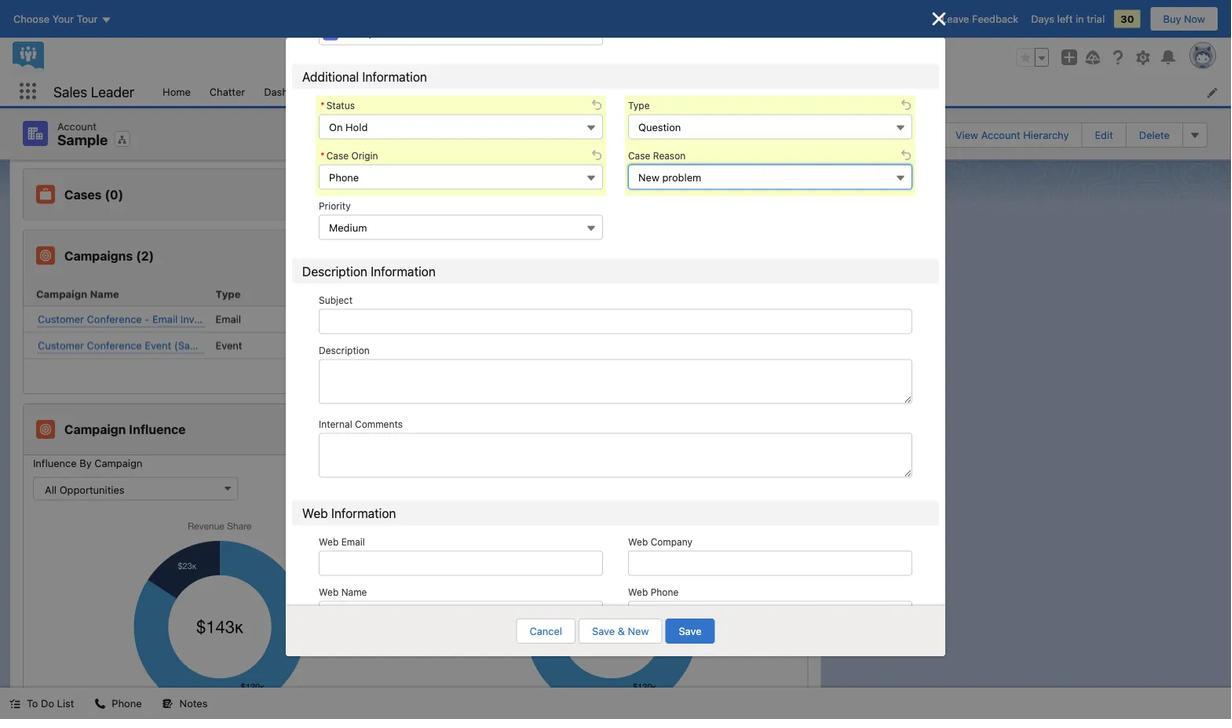 Task type: describe. For each thing, give the bounding box(es) containing it.
new button for partners (0)
[[747, 121, 793, 145]]

notes button
[[153, 688, 217, 719]]

notes
[[180, 698, 208, 709]]

dashboards list item
[[255, 77, 351, 106]]

on hold
[[329, 121, 368, 133]]

contracts link
[[64, 3, 150, 18]]

0 horizontal spatial type
[[216, 288, 241, 300]]

information for web information
[[331, 506, 396, 521]]

budgeted cost in campaign element
[[581, 281, 767, 307]]

information for description information
[[371, 264, 436, 279]]

Status, On Hold button
[[319, 114, 603, 140]]

dashboards
[[264, 85, 321, 97]]

view account hierarchy
[[956, 129, 1069, 141]]

campaigns (2)
[[64, 248, 154, 263]]

(sample) inside customer conference - email invite (sample) link
[[209, 313, 252, 325]]

edit
[[1095, 129, 1113, 141]]

cases image
[[36, 185, 55, 204]]

cases
[[64, 187, 102, 202]]

text default image for to do list
[[9, 698, 20, 709]]

company
[[651, 537, 693, 548]]

campaign for campaign influence
[[64, 422, 126, 437]]

2 horizontal spatial email
[[341, 537, 365, 548]]

name for campaign name
[[90, 288, 119, 300]]

accounts
[[502, 85, 546, 97]]

save button
[[665, 619, 715, 644]]

on
[[329, 121, 343, 133]]

2 event from the left
[[216, 340, 242, 351]]

new inside button
[[638, 171, 659, 183]]

inverse image
[[930, 9, 948, 28]]

hierarchy
[[1023, 129, 1069, 141]]

to do list
[[27, 698, 74, 709]]

conference for event
[[87, 339, 142, 351]]

reports list item
[[351, 77, 427, 106]]

text default image for notes
[[162, 698, 173, 709]]

view account hierarchy button
[[942, 122, 1082, 147]]

list
[[57, 698, 74, 709]]

edit button
[[1082, 122, 1127, 147]]

leave feedback link
[[942, 13, 1019, 25]]

cancel
[[530, 625, 562, 637]]

opportunities list item
[[576, 77, 681, 106]]

web company
[[628, 537, 693, 548]]

phone button
[[85, 688, 151, 719]]

trial
[[1087, 13, 1105, 25]]

(2)
[[136, 248, 154, 263]]

influence by campaign
[[33, 457, 142, 469]]

following button
[[839, 122, 926, 147]]

0 vertical spatial influence
[[129, 422, 186, 437]]

do
[[41, 698, 54, 709]]

1 horizontal spatial email
[[216, 313, 241, 325]]

campaigns
[[64, 248, 133, 263]]

opportunities link
[[576, 77, 660, 106]]

leader
[[91, 83, 134, 100]]

days
[[1031, 13, 1054, 25]]

customer for customer conference event (sample) event
[[38, 339, 84, 351]]

partners
[[64, 126, 117, 141]]

web for web phone
[[628, 587, 648, 598]]

Web Phone text field
[[628, 601, 912, 626]]

view
[[956, 129, 978, 141]]

account inside button
[[981, 129, 1020, 141]]

search... button
[[434, 45, 748, 70]]

feedback
[[972, 13, 1019, 25]]

Web Email text field
[[319, 551, 603, 576]]

opportunities inside list item
[[586, 85, 651, 97]]

contracts image
[[36, 1, 55, 20]]

(sample) inside customer conference event (sample) event
[[174, 339, 217, 351]]

subject
[[319, 295, 353, 306]]

reason
[[653, 151, 686, 162]]

leave
[[942, 13, 969, 25]]

all
[[45, 484, 57, 495]]

orders image
[[36, 62, 55, 81]]

web for web name
[[319, 587, 339, 598]]

* for new problem
[[320, 151, 325, 162]]

web for web company
[[628, 537, 648, 548]]

web name
[[319, 587, 367, 598]]

home link
[[153, 77, 200, 106]]

new button for cases (0)
[[747, 182, 795, 207]]

0 horizontal spatial account
[[57, 120, 97, 132]]

* for question
[[320, 100, 325, 111]]

save for save & new
[[592, 625, 615, 637]]

customer conference event (sample) link
[[38, 338, 217, 354]]

sample
[[57, 132, 108, 148]]

forecasts
[[437, 85, 483, 97]]

* case origin
[[320, 151, 378, 162]]

1 case from the left
[[326, 151, 349, 162]]

question
[[638, 121, 681, 133]]

customer conference - email invite (sample)
[[38, 313, 252, 325]]

Web Company text field
[[628, 551, 912, 576]]

accounts link
[[493, 77, 556, 106]]

internal
[[319, 419, 352, 430]]

2 vertical spatial campaign
[[94, 457, 142, 469]]

0 horizontal spatial email
[[152, 313, 178, 325]]

to
[[27, 698, 38, 709]]

partners (0)
[[64, 126, 138, 141]]

save & new
[[592, 625, 649, 637]]

web for web email
[[319, 537, 339, 548]]

campaign for campaign name
[[36, 288, 87, 300]]

new down type button
[[760, 188, 782, 200]]

&
[[618, 625, 625, 637]]

30
[[1121, 13, 1134, 25]]

description information
[[302, 264, 436, 279]]

delete
[[1139, 129, 1170, 141]]

Internal Comments text field
[[319, 433, 912, 478]]

new problem
[[638, 171, 701, 183]]

by
[[79, 457, 92, 469]]

1 event from the left
[[145, 339, 171, 351]]

web for web information
[[302, 506, 328, 521]]

internal comments
[[319, 419, 403, 430]]

2 case from the left
[[628, 151, 650, 162]]

dashboards link
[[255, 77, 330, 106]]

(0) for cases (0)
[[105, 187, 123, 202]]



Task type: vqa. For each thing, say whether or not it's contained in the screenshot.
the left Case
yes



Task type: locate. For each thing, give the bounding box(es) containing it.
now
[[1184, 13, 1205, 25]]

2 vertical spatial information
[[331, 506, 396, 521]]

0 vertical spatial (sample)
[[209, 313, 252, 325]]

save
[[592, 625, 615, 637], [679, 625, 702, 637]]

account right account partner image
[[57, 120, 97, 132]]

opportunities inside popup button
[[59, 484, 125, 495]]

2 new button from the top
[[747, 182, 795, 207]]

1 customer from the top
[[38, 313, 84, 325]]

0 vertical spatial conference
[[87, 313, 142, 325]]

1 horizontal spatial save
[[679, 625, 702, 637]]

type element
[[209, 281, 395, 307]]

name down "campaigns (2)"
[[90, 288, 119, 300]]

(0) right cases
[[105, 187, 123, 202]]

0 horizontal spatial event
[[145, 339, 171, 351]]

buy now
[[1163, 13, 1205, 25]]

chatter
[[210, 85, 245, 97]]

save left &
[[592, 625, 615, 637]]

opportunities down "influence by campaign"
[[59, 484, 125, 495]]

save right &
[[679, 625, 702, 637]]

-
[[145, 313, 149, 325]]

0 vertical spatial new button
[[747, 121, 793, 145]]

list
[[153, 77, 1231, 106]]

campaign down campaigns
[[36, 288, 87, 300]]

buy now button
[[1150, 6, 1219, 31]]

search...
[[465, 51, 507, 63]]

save inside button
[[679, 625, 702, 637]]

1 vertical spatial *
[[320, 151, 325, 162]]

phone
[[651, 587, 679, 598], [112, 698, 142, 709]]

all opportunities button
[[33, 477, 238, 501]]

phone inside 'button'
[[112, 698, 142, 709]]

influence up the all
[[33, 457, 77, 469]]

0 horizontal spatial phone
[[112, 698, 142, 709]]

start date element
[[395, 281, 581, 307]]

1 horizontal spatial case
[[628, 151, 650, 162]]

0 vertical spatial opportunities
[[586, 85, 651, 97]]

1 vertical spatial description
[[319, 345, 370, 356]]

0 horizontal spatial opportunities
[[59, 484, 125, 495]]

information for additional information
[[362, 69, 427, 84]]

description for description information
[[302, 264, 367, 279]]

web down web email
[[319, 587, 339, 598]]

Description text field
[[319, 359, 912, 404]]

web information
[[302, 506, 396, 521]]

campaign
[[36, 288, 87, 300], [64, 422, 126, 437], [94, 457, 142, 469]]

Case Reason button
[[628, 165, 912, 190]]

hold
[[346, 121, 368, 133]]

* left origin
[[320, 151, 325, 162]]

new up new problem button
[[760, 127, 781, 139]]

2 save from the left
[[679, 625, 702, 637]]

name
[[90, 288, 119, 300], [341, 587, 367, 598]]

to do list button
[[0, 688, 84, 719]]

1 vertical spatial information
[[371, 264, 436, 279]]

all opportunities
[[45, 484, 125, 495]]

0 horizontal spatial case
[[326, 151, 349, 162]]

influence
[[129, 422, 186, 437], [33, 457, 77, 469]]

new right &
[[628, 625, 649, 637]]

cancel button
[[516, 619, 576, 644]]

conference down customer conference - email invite (sample) link
[[87, 339, 142, 351]]

save & new button
[[579, 619, 662, 644]]

0 horizontal spatial save
[[592, 625, 615, 637]]

0 vertical spatial *
[[320, 100, 325, 111]]

case reason
[[628, 151, 686, 162]]

* status
[[320, 100, 355, 111]]

text default image inside to do list button
[[9, 698, 20, 709]]

1 vertical spatial new button
[[747, 182, 795, 207]]

2 * from the top
[[320, 151, 325, 162]]

new
[[760, 127, 781, 139], [638, 171, 659, 183], [760, 188, 782, 200], [628, 625, 649, 637]]

1 horizontal spatial text default image
[[162, 698, 173, 709]]

account partner image
[[36, 124, 55, 143]]

name down web email
[[341, 587, 367, 598]]

description up "subject"
[[302, 264, 367, 279]]

1 conference from the top
[[87, 313, 142, 325]]

1 vertical spatial influence
[[33, 457, 77, 469]]

customer inside customer conference event (sample) event
[[38, 339, 84, 351]]

in
[[1076, 13, 1084, 25]]

campaign influence
[[64, 422, 186, 437]]

conference down campaign name element
[[87, 313, 142, 325]]

phone up save button
[[651, 587, 679, 598]]

0 vertical spatial phone
[[651, 587, 679, 598]]

1 vertical spatial opportunities
[[59, 484, 125, 495]]

campaign up the all opportunities popup button
[[94, 457, 142, 469]]

Subject text field
[[319, 309, 912, 334]]

0 horizontal spatial text default image
[[9, 698, 20, 709]]

* left status
[[320, 100, 325, 111]]

comments
[[355, 419, 403, 430]]

web down web information on the bottom left of the page
[[319, 537, 339, 548]]

days left in trial
[[1031, 13, 1105, 25]]

1 vertical spatial (0)
[[105, 187, 123, 202]]

buy
[[1163, 13, 1181, 25]]

*
[[320, 100, 325, 111], [320, 151, 325, 162]]

status
[[326, 100, 355, 111]]

email right invite
[[216, 313, 241, 325]]

1 vertical spatial type
[[216, 288, 241, 300]]

cases (0)
[[64, 187, 123, 202]]

leave feedback
[[942, 13, 1019, 25]]

1 horizontal spatial influence
[[129, 422, 186, 437]]

information
[[362, 69, 427, 84], [371, 264, 436, 279], [331, 506, 396, 521]]

campaign influence link
[[64, 422, 192, 437]]

0 vertical spatial campaign
[[36, 288, 87, 300]]

additional information
[[302, 69, 427, 84]]

contracts
[[64, 3, 125, 18]]

0 vertical spatial name
[[90, 288, 119, 300]]

1 horizontal spatial phone
[[651, 587, 679, 598]]

1 vertical spatial customer
[[38, 339, 84, 351]]

text default image left "notes"
[[162, 698, 173, 709]]

campaign name
[[36, 288, 119, 300]]

1 horizontal spatial account
[[981, 129, 1020, 141]]

description down "subject"
[[319, 345, 370, 356]]

account right view
[[981, 129, 1020, 141]]

1 vertical spatial (sample)
[[174, 339, 217, 351]]

new button up new problem button
[[747, 121, 793, 145]]

email down web information on the bottom left of the page
[[341, 537, 365, 548]]

additional
[[302, 69, 359, 84]]

priority
[[319, 201, 351, 212]]

0 vertical spatial (0)
[[120, 126, 138, 141]]

phone right text default icon
[[112, 698, 142, 709]]

account
[[57, 120, 97, 132], [981, 129, 1020, 141]]

customer inside customer conference - email invite (sample) link
[[38, 313, 84, 325]]

1 horizontal spatial opportunities
[[586, 85, 651, 97]]

(sample)
[[209, 313, 252, 325], [174, 339, 217, 351]]

customer conference event (sample) event
[[38, 339, 242, 351]]

1 * from the top
[[320, 100, 325, 111]]

chatter link
[[200, 77, 255, 106]]

accounts list item
[[493, 77, 576, 106]]

reports link
[[351, 77, 407, 106]]

conference for -
[[87, 313, 142, 325]]

web phone
[[628, 587, 679, 598]]

email right -
[[152, 313, 178, 325]]

email
[[152, 313, 178, 325], [216, 313, 241, 325], [341, 537, 365, 548]]

invite
[[180, 313, 206, 325]]

Web Name text field
[[319, 601, 603, 626]]

0 vertical spatial customer
[[38, 313, 84, 325]]

web email
[[319, 537, 365, 548]]

text default image
[[9, 698, 20, 709], [162, 698, 173, 709]]

text default image
[[95, 698, 106, 709]]

Type button
[[628, 114, 912, 140]]

opportunities
[[586, 85, 651, 97], [59, 484, 125, 495]]

opportunities down search... button on the top of page
[[586, 85, 651, 97]]

forecasts link
[[427, 77, 493, 106]]

save for save
[[679, 625, 702, 637]]

new down case reason at the top of page
[[638, 171, 659, 183]]

2 conference from the top
[[87, 339, 142, 351]]

conference inside customer conference - email invite (sample) link
[[87, 313, 142, 325]]

sales leader
[[53, 83, 134, 100]]

1 vertical spatial campaign
[[64, 422, 126, 437]]

web up 'save & new' button
[[628, 587, 648, 598]]

type
[[628, 100, 650, 111], [216, 288, 241, 300]]

event
[[145, 339, 171, 351], [216, 340, 242, 351]]

campaign name element
[[24, 281, 209, 307]]

new button down type button
[[747, 182, 795, 207]]

1 vertical spatial phone
[[112, 698, 142, 709]]

left
[[1057, 13, 1073, 25]]

name for web name
[[341, 587, 367, 598]]

0 horizontal spatial influence
[[33, 457, 77, 469]]

0 vertical spatial information
[[362, 69, 427, 84]]

case left reason
[[628, 151, 650, 162]]

1 horizontal spatial type
[[628, 100, 650, 111]]

0 vertical spatial type
[[628, 100, 650, 111]]

case left origin
[[326, 151, 349, 162]]

origin
[[351, 151, 378, 162]]

delete button
[[1126, 122, 1183, 147]]

customer for customer conference - email invite (sample)
[[38, 313, 84, 325]]

text default image inside notes button
[[162, 698, 173, 709]]

0 vertical spatial description
[[302, 264, 367, 279]]

customer
[[38, 313, 84, 325], [38, 339, 84, 351]]

text default image left to
[[9, 698, 20, 709]]

save inside button
[[592, 625, 615, 637]]

sales
[[53, 83, 87, 100]]

1 vertical spatial name
[[341, 587, 367, 598]]

2 text default image from the left
[[162, 698, 173, 709]]

0 horizontal spatial name
[[90, 288, 119, 300]]

1 text default image from the left
[[9, 698, 20, 709]]

campaign up "influence by campaign"
[[64, 422, 126, 437]]

new button
[[747, 121, 793, 145], [747, 182, 795, 207]]

(sample) down invite
[[174, 339, 217, 351]]

1 horizontal spatial name
[[341, 587, 367, 598]]

1 new button from the top
[[747, 121, 793, 145]]

2 customer from the top
[[38, 339, 84, 351]]

case
[[326, 151, 349, 162], [628, 151, 650, 162]]

following
[[868, 129, 913, 141]]

list containing home
[[153, 77, 1231, 106]]

influence up the all opportunities popup button
[[129, 422, 186, 437]]

web left company
[[628, 537, 648, 548]]

conference inside customer conference event (sample) event
[[87, 339, 142, 351]]

(0) for partners (0)
[[120, 126, 138, 141]]

(0) right partners
[[120, 126, 138, 141]]

description for description
[[319, 345, 370, 356]]

group
[[1016, 48, 1049, 67]]

home
[[163, 85, 191, 97]]

web up web email
[[302, 506, 328, 521]]

customer conference - email invite (sample) link
[[38, 311, 252, 327]]

(sample) right invite
[[209, 313, 252, 325]]

1 vertical spatial conference
[[87, 339, 142, 351]]

1 save from the left
[[592, 625, 615, 637]]

1 horizontal spatial event
[[216, 340, 242, 351]]

problem
[[662, 171, 701, 183]]



